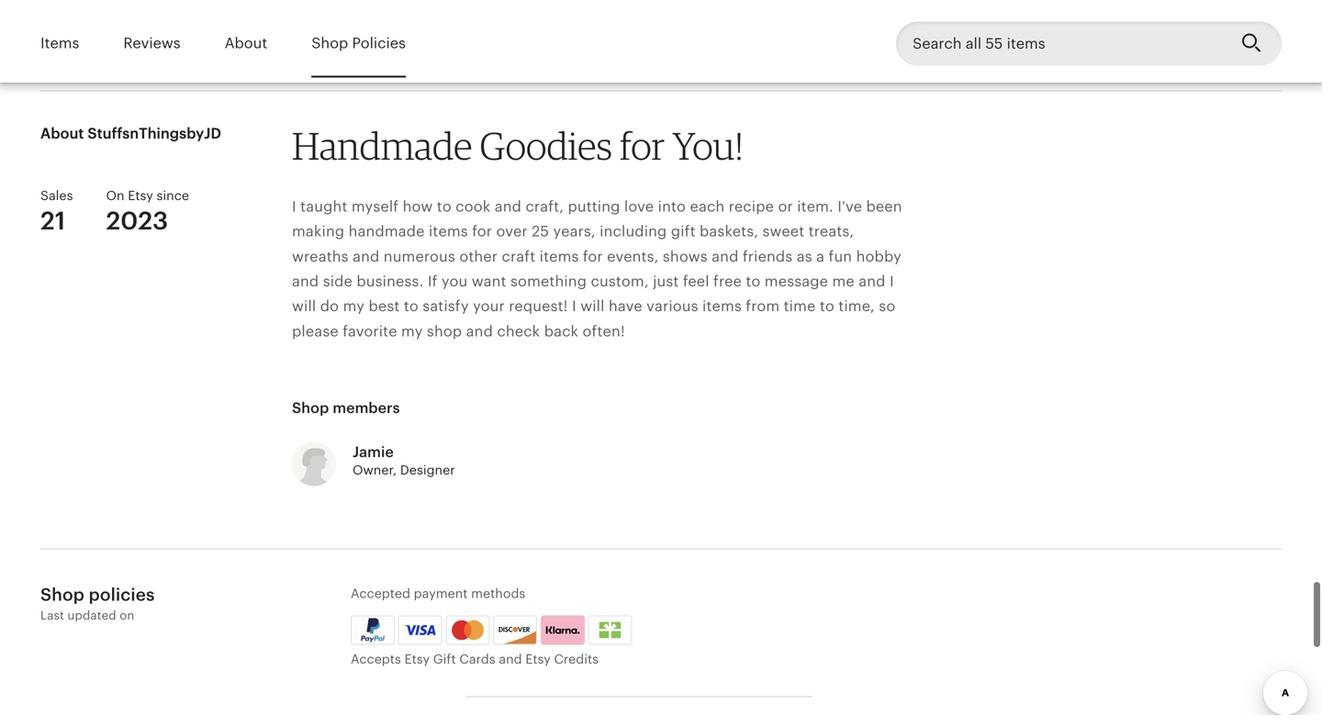 Task type: locate. For each thing, give the bounding box(es) containing it.
1 vertical spatial my
[[401, 323, 423, 340]]

including
[[600, 223, 667, 240]]

designer
[[400, 463, 455, 478]]

to right how
[[437, 198, 452, 215]]

and down "wreaths"
[[292, 273, 319, 290]]

1 horizontal spatial my
[[401, 323, 423, 340]]

reviews link
[[123, 22, 181, 65]]

baskets,
[[700, 223, 759, 240]]

and up over
[[495, 198, 522, 215]]

shop left "policies"
[[312, 35, 348, 51]]

i taught myself how to cook and craft, putting love into each recipe or item.  i've been making handmade items for over 25 years, including gift baskets, sweet treats, wreaths and numerous other craft items for events, shows and friends as a fun hobby and side business.  if you want something custom, just feel free to message me and i will do my best to satisfy your request!  i will have various items from time to time, so please favorite my shop and check back often!
[[292, 198, 903, 340]]

i up the back
[[572, 298, 577, 315]]

items down cook
[[429, 223, 468, 240]]

side
[[323, 273, 353, 290]]

2023
[[106, 207, 168, 235]]

reviews
[[123, 35, 181, 51]]

for up other
[[472, 223, 492, 240]]

something
[[511, 273, 587, 290]]

payment
[[414, 587, 468, 601]]

1 vertical spatial about
[[40, 125, 84, 142]]

2 horizontal spatial etsy
[[526, 652, 551, 667]]

0 horizontal spatial i
[[292, 198, 297, 215]]

as
[[797, 248, 813, 265]]

items link
[[40, 22, 79, 65]]

will
[[292, 298, 316, 315], [581, 298, 605, 315]]

on
[[106, 188, 125, 203]]

0 horizontal spatial will
[[292, 298, 316, 315]]

policies
[[352, 35, 406, 51]]

0 vertical spatial my
[[343, 298, 365, 315]]

2 vertical spatial for
[[583, 248, 603, 265]]

0 horizontal spatial etsy
[[128, 188, 153, 203]]

paypal image
[[354, 619, 392, 643]]

1 horizontal spatial etsy
[[405, 652, 430, 667]]

1 will from the left
[[292, 298, 316, 315]]

to right best
[[404, 298, 419, 315]]

i left the taught
[[292, 198, 297, 215]]

shows
[[663, 248, 708, 265]]

0 vertical spatial about
[[225, 35, 268, 51]]

do
[[320, 298, 339, 315]]

etsy left gift
[[405, 652, 430, 667]]

mastercard image
[[449, 619, 487, 643]]

2 vertical spatial shop
[[40, 585, 84, 605]]

hobby
[[857, 248, 902, 265]]

treats,
[[809, 223, 855, 240]]

shop left members
[[292, 400, 329, 417]]

2 vertical spatial i
[[572, 298, 577, 315]]

i've
[[838, 198, 863, 215]]

for up love
[[620, 122, 665, 168]]

jamie owner, designer
[[353, 444, 455, 478]]

items up the something
[[540, 248, 579, 265]]

2 horizontal spatial for
[[620, 122, 665, 168]]

for
[[620, 122, 665, 168], [472, 223, 492, 240], [583, 248, 603, 265]]

if
[[428, 273, 438, 290]]

about for about
[[225, 35, 268, 51]]

feel
[[683, 273, 710, 290]]

fun
[[829, 248, 853, 265]]

about
[[225, 35, 268, 51], [40, 125, 84, 142]]

Search all 55 items text field
[[897, 21, 1227, 65]]

2 will from the left
[[581, 298, 605, 315]]

message
[[765, 273, 829, 290]]

discover image
[[494, 620, 538, 647]]

you
[[442, 273, 468, 290]]

0 vertical spatial i
[[292, 198, 297, 215]]

jamie
[[353, 444, 394, 461]]

2 vertical spatial items
[[703, 298, 742, 315]]

items
[[429, 223, 468, 240], [540, 248, 579, 265], [703, 298, 742, 315]]

1 vertical spatial shop
[[292, 400, 329, 417]]

items down free
[[703, 298, 742, 315]]

to
[[437, 198, 452, 215], [746, 273, 761, 290], [404, 298, 419, 315], [820, 298, 835, 315]]

0 horizontal spatial for
[[472, 223, 492, 240]]

friends
[[743, 248, 793, 265]]

putting
[[568, 198, 621, 215]]

gift
[[433, 652, 456, 667]]

etsy down discover icon
[[526, 652, 551, 667]]

0 vertical spatial for
[[620, 122, 665, 168]]

1 horizontal spatial items
[[540, 248, 579, 265]]

shop
[[312, 35, 348, 51], [292, 400, 329, 417], [40, 585, 84, 605]]

0 horizontal spatial about
[[40, 125, 84, 142]]

cook
[[456, 198, 491, 215]]

2 horizontal spatial i
[[890, 273, 895, 290]]

to right free
[[746, 273, 761, 290]]

1 horizontal spatial about
[[225, 35, 268, 51]]

shop up "last"
[[40, 585, 84, 605]]

free
[[714, 273, 742, 290]]

for down years,
[[583, 248, 603, 265]]

shop for policies
[[40, 585, 84, 605]]

shop policies last updated on
[[40, 585, 155, 623]]

1 horizontal spatial will
[[581, 298, 605, 315]]

my left shop at the top left of the page
[[401, 323, 423, 340]]

or
[[778, 198, 794, 215]]

0 horizontal spatial my
[[343, 298, 365, 315]]

etsy inside on etsy since 2023
[[128, 188, 153, 203]]

etsy right "on"
[[128, 188, 153, 203]]

making
[[292, 223, 345, 240]]

my right do
[[343, 298, 365, 315]]

craft
[[502, 248, 536, 265]]

2 horizontal spatial items
[[703, 298, 742, 315]]

and down hobby
[[859, 273, 886, 290]]

and up free
[[712, 248, 739, 265]]

25
[[532, 223, 549, 240]]

members
[[333, 400, 400, 417]]

often!
[[583, 323, 625, 340]]

shop inside shop policies last updated on
[[40, 585, 84, 605]]

my
[[343, 298, 365, 315], [401, 323, 423, 340]]

will left do
[[292, 298, 316, 315]]

and down your
[[466, 323, 493, 340]]

1 vertical spatial for
[[472, 223, 492, 240]]

sales 21
[[40, 188, 73, 235]]

satisfy
[[423, 298, 469, 315]]

shop members
[[292, 400, 400, 417]]

sales
[[40, 188, 73, 203]]

etsy for cards
[[405, 652, 430, 667]]

1 horizontal spatial for
[[583, 248, 603, 265]]

wreaths
[[292, 248, 349, 265]]

and
[[495, 198, 522, 215], [353, 248, 380, 265], [712, 248, 739, 265], [292, 273, 319, 290], [859, 273, 886, 290], [466, 323, 493, 340], [499, 652, 522, 667]]

will up the "often!"
[[581, 298, 605, 315]]

etsy
[[128, 188, 153, 203], [405, 652, 430, 667], [526, 652, 551, 667]]

i up so
[[890, 273, 895, 290]]

0 vertical spatial shop
[[312, 35, 348, 51]]

visa image
[[405, 623, 436, 639]]

0 horizontal spatial items
[[429, 223, 468, 240]]

gift
[[671, 223, 696, 240]]



Task type: describe. For each thing, give the bounding box(es) containing it.
events,
[[607, 248, 659, 265]]

etsy for 2023
[[128, 188, 153, 203]]

last
[[40, 609, 64, 623]]

your
[[473, 298, 505, 315]]

goodies
[[480, 122, 613, 168]]

handmade
[[292, 122, 473, 168]]

other
[[460, 248, 498, 265]]

cards
[[460, 652, 496, 667]]

check
[[497, 323, 540, 340]]

21
[[40, 207, 66, 235]]

item.
[[798, 198, 834, 215]]

time,
[[839, 298, 875, 315]]

you!
[[673, 122, 744, 168]]

accepted payment methods
[[351, 587, 526, 601]]

want
[[472, 273, 507, 290]]

on etsy since 2023
[[106, 188, 189, 235]]

taught
[[301, 198, 348, 215]]

years,
[[553, 223, 596, 240]]

policies
[[89, 585, 155, 605]]

so
[[879, 298, 896, 315]]

stuffsnthingsbyjd
[[88, 125, 221, 142]]

owner,
[[353, 463, 397, 478]]

numerous
[[384, 248, 456, 265]]

business.
[[357, 273, 424, 290]]

accepts
[[351, 652, 401, 667]]

on
[[120, 609, 135, 623]]

1 vertical spatial i
[[890, 273, 895, 290]]

methods
[[471, 587, 526, 601]]

love
[[625, 198, 654, 215]]

each
[[690, 198, 725, 215]]

shop for members
[[292, 400, 329, 417]]

custom,
[[591, 273, 649, 290]]

shop policies link
[[312, 22, 406, 65]]

craft,
[[526, 198, 564, 215]]

about stuffsnthingsbyjd
[[40, 125, 221, 142]]

shop for policies
[[312, 35, 348, 51]]

about for about stuffsnthingsbyjd
[[40, 125, 84, 142]]

accepted
[[351, 587, 411, 601]]

over
[[497, 223, 528, 240]]

sweet
[[763, 223, 805, 240]]

shop
[[427, 323, 462, 340]]

time
[[784, 298, 816, 315]]

klarna image
[[541, 616, 585, 646]]

and down 'handmade'
[[353, 248, 380, 265]]

recipe
[[729, 198, 774, 215]]

been
[[867, 198, 903, 215]]

about link
[[225, 22, 268, 65]]

items
[[40, 35, 79, 51]]

1 horizontal spatial i
[[572, 298, 577, 315]]

a
[[817, 248, 825, 265]]

how
[[403, 198, 433, 215]]

please
[[292, 323, 339, 340]]

credits
[[554, 652, 599, 667]]

into
[[658, 198, 686, 215]]

to right time
[[820, 298, 835, 315]]

various
[[647, 298, 699, 315]]

just
[[653, 273, 679, 290]]

have
[[609, 298, 643, 315]]

updated
[[68, 609, 116, 623]]

handmade goodies for you!
[[292, 122, 744, 168]]

0 vertical spatial items
[[429, 223, 468, 240]]

shop policies
[[312, 35, 406, 51]]

back
[[544, 323, 579, 340]]

giftcard image
[[595, 623, 626, 639]]

handmade
[[349, 223, 425, 240]]

accepts etsy gift cards and etsy credits
[[351, 652, 599, 667]]

me
[[833, 273, 855, 290]]

and down discover icon
[[499, 652, 522, 667]]

favorite
[[343, 323, 397, 340]]

1 vertical spatial items
[[540, 248, 579, 265]]

request!
[[509, 298, 568, 315]]

from
[[746, 298, 780, 315]]

best
[[369, 298, 400, 315]]

since
[[157, 188, 189, 203]]



Task type: vqa. For each thing, say whether or not it's contained in the screenshot.
the leftmost my
yes



